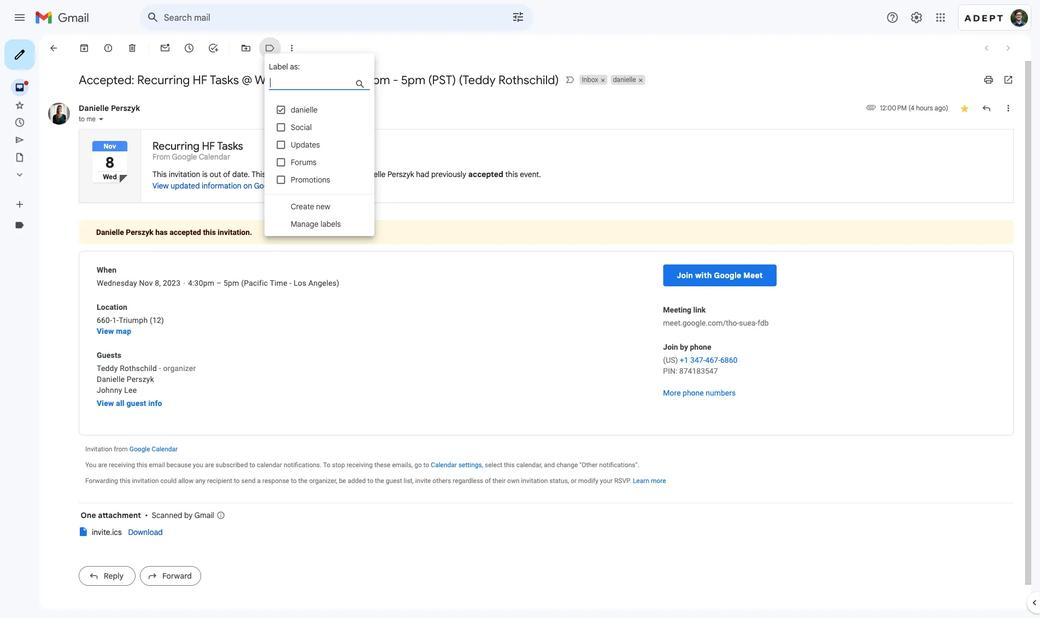 Task type: vqa. For each thing, say whether or not it's contained in the screenshot.
'out'
yes



Task type: locate. For each thing, give the bounding box(es) containing it.
0 horizontal spatial 4:30pm
[[188, 279, 215, 288]]

the down these
[[375, 477, 384, 485]]

1 horizontal spatial of
[[485, 477, 491, 485]]

inbox link
[[35, 83, 56, 92]]

wed down the 8
[[103, 173, 117, 181]]

0 horizontal spatial the
[[299, 477, 308, 485]]

1 vertical spatial join
[[664, 343, 679, 352]]

2 vertical spatial nov
[[139, 279, 153, 288]]

be
[[339, 477, 346, 485]]

danielle up johnny
[[97, 375, 125, 384]]

the down notifications.
[[299, 477, 308, 485]]

meet.google.com/tho-suea-fdb link
[[664, 318, 769, 329]]

1 vertical spatial 2023
[[163, 279, 181, 288]]

calendar up out
[[199, 152, 230, 162]]

snoozed
[[35, 118, 65, 127]]

2 receiving from the left
[[347, 462, 373, 469]]

0 horizontal spatial has
[[155, 228, 168, 237]]

2 horizontal spatial -
[[393, 72, 399, 88]]

1 horizontal spatial receiving
[[347, 462, 373, 469]]

settings
[[459, 462, 482, 469]]

1 horizontal spatial danielle
[[291, 105, 318, 115]]

invite
[[416, 477, 431, 485]]

1 vertical spatial recurring
[[153, 139, 200, 153]]

0 horizontal spatial updated
[[171, 181, 200, 191]]

1 horizontal spatial accepted
[[469, 170, 504, 179]]

0 horizontal spatial inbox
[[35, 83, 56, 92]]

tasks up date.
[[217, 139, 243, 153]]

0 vertical spatial view
[[153, 181, 169, 191]]

join left with
[[677, 271, 694, 280]]

label as:
[[269, 62, 300, 71]]

0 horizontal spatial wed
[[103, 173, 117, 181]]

view down 660-
[[97, 327, 114, 336]]

1 vertical spatial 4:30pm
[[188, 279, 215, 288]]

had
[[416, 170, 430, 179]]

1 vertical spatial has
[[155, 228, 168, 237]]

show details image
[[98, 116, 104, 123]]

guest left list, at the bottom left of page
[[386, 477, 402, 485]]

1 horizontal spatial this
[[252, 170, 266, 179]]

stop
[[332, 462, 345, 469]]

from
[[153, 152, 170, 162]]

google inside recurring hf tasks from google calendar
[[172, 152, 197, 162]]

2 vertical spatial view
[[97, 399, 114, 408]]

0 vertical spatial phone
[[690, 343, 712, 352]]

phone up 347-
[[690, 343, 712, 352]]

1 horizontal spatial invitation
[[169, 170, 200, 179]]

google
[[172, 152, 197, 162], [254, 181, 279, 191], [714, 271, 742, 280], [129, 446, 150, 453]]

tasks left @ at the top left
[[210, 72, 239, 88]]

invitation down the email
[[132, 477, 159, 485]]

1 horizontal spatial wed
[[255, 72, 280, 88]]

of
[[223, 170, 231, 179], [485, 477, 491, 485]]

hours
[[917, 104, 934, 112]]

danielle inside button
[[613, 76, 636, 84]]

this
[[153, 170, 167, 179], [252, 170, 266, 179]]

teddy rothschild link
[[97, 363, 157, 374]]

0 horizontal spatial 2023
[[163, 279, 181, 288]]

1 horizontal spatial 2023
[[319, 72, 346, 88]]

1 horizontal spatial -
[[290, 279, 292, 288]]

(pst)
[[429, 72, 456, 88]]

@
[[242, 72, 253, 88]]

0 vertical spatial tasks
[[210, 72, 239, 88]]

0 horizontal spatial this
[[153, 170, 167, 179]]

0 vertical spatial updated
[[323, 170, 354, 179]]

triumph
[[119, 316, 148, 325]]

danielle for danielle button
[[613, 76, 636, 84]]

response
[[263, 477, 289, 485]]

forums
[[291, 158, 317, 167]]

to
[[323, 462, 331, 469]]

0 horizontal spatial -
[[159, 364, 161, 373]]

one attachment •  scanned by gmail
[[79, 511, 214, 520]]

join for join with google meet
[[677, 271, 694, 280]]

nov inside when wednesday nov 8, 2023 ⋅ 4:30pm – 5pm (pacific time - los angeles)
[[139, 279, 153, 288]]

1 vertical spatial view
[[97, 327, 114, 336]]

0 vertical spatial recurring
[[137, 72, 190, 88]]

johnny lee link
[[97, 385, 137, 396]]

0 vertical spatial join
[[677, 271, 694, 280]]

- left (pst)
[[393, 72, 399, 88]]

wed down label
[[255, 72, 280, 88]]

reply link
[[79, 567, 136, 586]]

8, inside when wednesday nov 8, 2023 ⋅ 4:30pm – 5pm (pacific time - los angeles)
[[155, 279, 161, 288]]

1 vertical spatial 5pm
[[224, 279, 239, 288]]

5pm left (pst)
[[401, 72, 426, 88]]

1 horizontal spatial are
[[205, 462, 214, 469]]

0 horizontal spatial are
[[98, 462, 107, 469]]

inbox left danielle button
[[582, 76, 599, 84]]

1 vertical spatial guest
[[386, 477, 402, 485]]

2 vertical spatial danielle
[[35, 220, 62, 230]]

angeles)
[[309, 279, 340, 288]]

time
[[270, 279, 288, 288]]

accepted left invitation.
[[170, 228, 201, 237]]

1 vertical spatial 8,
[[155, 279, 161, 288]]

nov right wednesday
[[139, 279, 153, 288]]

0 horizontal spatial receiving
[[109, 462, 135, 469]]

suea-
[[740, 319, 758, 328]]

accepted
[[469, 170, 504, 179], [170, 228, 201, 237]]

1 vertical spatial hf
[[202, 139, 215, 153]]

updated right been
[[323, 170, 354, 179]]

tasks inside recurring hf tasks from google calendar
[[217, 139, 243, 153]]

guest down lee
[[127, 399, 146, 408]]

hf
[[193, 72, 208, 88], [202, 139, 215, 153]]

12:00 pm (4 hours ago) cell
[[881, 103, 949, 114]]

nov
[[282, 72, 304, 88], [104, 142, 116, 151], [139, 279, 153, 288]]

status,
[[550, 477, 569, 485]]

660-
[[97, 316, 112, 325]]

updated left information
[[171, 181, 200, 191]]

5pm inside when wednesday nov 8, 2023 ⋅ 4:30pm – 5pm (pacific time - los angeles)
[[224, 279, 239, 288]]

meeting link meet.google.com/tho-suea-fdb
[[664, 306, 769, 328]]

danielle for danielle link
[[35, 220, 62, 230]]

select
[[485, 462, 503, 469]]

by up +1 at the right
[[680, 343, 689, 352]]

0 vertical spatial guest
[[127, 399, 146, 408]]

join up (us)
[[664, 343, 679, 352]]

inbox for inbox button
[[582, 76, 599, 84]]

is
[[202, 170, 208, 179]]

emails,
[[392, 462, 413, 469]]

all
[[116, 399, 125, 408]]

(4
[[909, 104, 915, 112]]

1 vertical spatial nov
[[104, 142, 116, 151]]

meet.google.com/tho-
[[664, 319, 740, 328]]

organizer,
[[309, 477, 338, 485]]

+1
[[680, 356, 689, 365]]

12:00 pm
[[881, 104, 907, 112]]

invitation left is on the top
[[169, 170, 200, 179]]

view down from
[[153, 181, 169, 191]]

-
[[393, 72, 399, 88], [290, 279, 292, 288], [159, 364, 161, 373]]

accepted: recurring hf tasks @ wed nov 8, 2023 4:30pm - 5pm (pst) (teddy rothschild)
[[79, 72, 559, 88]]

calendar inside recurring hf tasks from google calendar
[[199, 152, 230, 162]]

0 horizontal spatial nov
[[104, 142, 116, 151]]

receiving up added
[[347, 462, 373, 469]]

view inside this invitation is out of date. this event has been updated . danielle perszyk had previously accepted this event. view updated information on google calendar
[[153, 181, 169, 191]]

0 vertical spatial danielle
[[613, 76, 636, 84]]

0 vertical spatial accepted
[[469, 170, 504, 179]]

as:
[[290, 62, 300, 71]]

1 vertical spatial tasks
[[217, 139, 243, 153]]

starred link
[[35, 100, 61, 110]]

0 horizontal spatial invitation
[[132, 477, 159, 485]]

more image
[[287, 43, 298, 54]]

5pm right –
[[224, 279, 239, 288]]

hf down snooze image
[[193, 72, 208, 88]]

send
[[242, 477, 256, 485]]

are right the you
[[205, 462, 214, 469]]

0 vertical spatial has
[[289, 170, 301, 179]]

receiving down from
[[109, 462, 135, 469]]

inbox inside inbox button
[[582, 76, 599, 84]]

rothschild
[[120, 364, 157, 373]]

by left the 'gmail'
[[184, 511, 193, 520]]

inbox up starred link
[[35, 83, 56, 92]]

has
[[289, 170, 301, 179], [155, 228, 168, 237]]

danielle inside guests teddy rothschild - organizer danielle perszyk johnny lee view all guest info
[[97, 375, 125, 384]]

- left los
[[290, 279, 292, 288]]

•
[[145, 511, 148, 520]]

1 horizontal spatial inbox
[[582, 76, 599, 84]]

2 horizontal spatial danielle
[[613, 76, 636, 84]]

this left event.
[[506, 170, 518, 179]]

to
[[79, 115, 85, 123], [250, 462, 255, 469], [424, 462, 430, 469], [234, 477, 240, 485], [291, 477, 297, 485], [368, 477, 374, 485]]

link
[[694, 306, 706, 315]]

drafts link
[[35, 153, 56, 162]]

1 vertical spatial -
[[290, 279, 292, 288]]

this up on
[[252, 170, 266, 179]]

1 vertical spatial by
[[184, 511, 193, 520]]

danielle inside navigation
[[35, 220, 62, 230]]

join with google meet
[[677, 271, 763, 280]]

updates
[[291, 140, 320, 150]]

Label-as menu open text field
[[269, 77, 391, 90]]

1 horizontal spatial nov
[[139, 279, 153, 288]]

0 horizontal spatial 5pm
[[224, 279, 239, 288]]

are right you
[[98, 462, 107, 469]]

1 vertical spatial accepted
[[170, 228, 201, 237]]

join inside join by phone (us) +1 347-467-6860 pin: 874183547
[[664, 343, 679, 352]]

this down from
[[153, 170, 167, 179]]

1 the from the left
[[299, 477, 308, 485]]

- inside when wednesday nov 8, 2023 ⋅ 4:30pm – 5pm (pacific time - los angeles)
[[290, 279, 292, 288]]

5pm
[[401, 72, 426, 88], [224, 279, 239, 288]]

or
[[571, 477, 577, 485]]

0 vertical spatial by
[[680, 343, 689, 352]]

to right response
[[291, 477, 297, 485]]

- left organizer
[[159, 364, 161, 373]]

view inside location 660-1-triumph (12) view map
[[97, 327, 114, 336]]

0 horizontal spatial guest
[[127, 399, 146, 408]]

add to tasks image
[[208, 43, 219, 54]]

(12)
[[150, 316, 164, 325]]

ago)
[[935, 104, 949, 112]]

danielle perszyk
[[79, 103, 140, 113]]

allow
[[178, 477, 194, 485]]

los
[[294, 279, 307, 288]]

recurring inside recurring hf tasks from google calendar
[[153, 139, 200, 153]]

label
[[269, 62, 288, 71]]

1 horizontal spatial by
[[680, 343, 689, 352]]

previously
[[432, 170, 467, 179]]

this
[[506, 170, 518, 179], [203, 228, 216, 237], [137, 462, 147, 469], [504, 462, 515, 469], [120, 477, 131, 485]]

0 vertical spatial of
[[223, 170, 231, 179]]

invite.ics
[[92, 528, 122, 538]]

1 vertical spatial updated
[[171, 181, 200, 191]]

nov 8 wed
[[103, 142, 117, 181]]

of right out
[[223, 170, 231, 179]]

0 horizontal spatial 8,
[[155, 279, 161, 288]]

1 horizontal spatial 4:30pm
[[349, 72, 390, 88]]

accepted right previously
[[469, 170, 504, 179]]

1 receiving from the left
[[109, 462, 135, 469]]

0 vertical spatial hf
[[193, 72, 208, 88]]

navigation
[[0, 35, 131, 619]]

,
[[482, 462, 484, 469]]

0 horizontal spatial of
[[223, 170, 231, 179]]

navigation containing inbox
[[0, 35, 131, 619]]

me
[[87, 115, 96, 123]]

to left me
[[79, 115, 85, 123]]

to up send
[[250, 462, 255, 469]]

danielle right .
[[358, 170, 386, 179]]

invitation down "calendar,"
[[521, 477, 548, 485]]

calendar down been
[[281, 181, 313, 191]]

467-
[[706, 356, 721, 365]]

8,
[[307, 72, 316, 88], [155, 279, 161, 288]]

phone inside join by phone (us) +1 347-467-6860 pin: 874183547
[[690, 343, 712, 352]]

sent link
[[35, 135, 51, 145]]

1 horizontal spatial has
[[289, 170, 301, 179]]

1 vertical spatial of
[[485, 477, 491, 485]]

of inside this invitation is out of date. this event has been updated . danielle perszyk had previously accepted this event. view updated information on google calendar
[[223, 170, 231, 179]]

0 vertical spatial 8,
[[307, 72, 316, 88]]

phone right more
[[683, 389, 704, 398]]

2 vertical spatial -
[[159, 364, 161, 373]]

of left their
[[485, 477, 491, 485]]

0 vertical spatial 5pm
[[401, 72, 426, 88]]

0 horizontal spatial danielle
[[35, 220, 62, 230]]

by inside join by phone (us) +1 347-467-6860 pin: 874183547
[[680, 343, 689, 352]]

when
[[97, 266, 117, 275]]

0 vertical spatial -
[[393, 72, 399, 88]]

join for join by phone (us) +1 347-467-6860 pin: 874183547
[[664, 343, 679, 352]]

accepted inside this invitation is out of date. this event has been updated . danielle perszyk had previously accepted this event. view updated information on google calendar
[[469, 170, 504, 179]]

2 horizontal spatial nov
[[282, 72, 304, 88]]

nov down as:
[[282, 72, 304, 88]]

hf up is on the top
[[202, 139, 215, 153]]

back to inbox image
[[48, 43, 59, 54]]

1 horizontal spatial the
[[375, 477, 384, 485]]

None search field
[[140, 4, 534, 31]]

0 vertical spatial 2023
[[319, 72, 346, 88]]

2 horizontal spatial invitation
[[521, 477, 548, 485]]

4:30pm inside when wednesday nov 8, 2023 ⋅ 4:30pm – 5pm (pacific time - los angeles)
[[188, 279, 215, 288]]

scanned
[[152, 511, 182, 520]]

view down johnny
[[97, 399, 114, 408]]

to right added
[[368, 477, 374, 485]]

create
[[291, 202, 314, 211]]

forward
[[162, 572, 192, 581]]

0 vertical spatial nov
[[282, 72, 304, 88]]

guest
[[127, 399, 146, 408], [386, 477, 402, 485]]

nov up the 8
[[104, 142, 116, 151]]

4:30pm
[[349, 72, 390, 88], [188, 279, 215, 288]]



Task type: describe. For each thing, give the bounding box(es) containing it.
to left send
[[234, 477, 240, 485]]

could
[[161, 477, 177, 485]]

1 vertical spatial phone
[[683, 389, 704, 398]]

advanced search options image
[[508, 6, 529, 28]]

Search mail text field
[[164, 12, 481, 23]]

1-
[[112, 316, 119, 325]]

1 horizontal spatial updated
[[323, 170, 354, 179]]

inbox for inbox link
[[35, 83, 56, 92]]

starred image
[[960, 103, 971, 114]]

search mail image
[[143, 8, 163, 27]]

when wednesday nov 8, 2023 ⋅ 4:30pm – 5pm (pacific time - los angeles)
[[97, 266, 340, 288]]

numbers
[[706, 389, 736, 398]]

pin:
[[664, 367, 678, 376]]

manage
[[291, 219, 319, 229]]

Starred checkbox
[[960, 103, 971, 114]]

regardless
[[453, 477, 484, 485]]

0 vertical spatial 4:30pm
[[349, 72, 390, 88]]

reply
[[104, 572, 124, 581]]

- inside guests teddy rothschild - organizer danielle perszyk johnny lee view all guest info
[[159, 364, 161, 373]]

calendar up others
[[431, 462, 457, 469]]

create new
[[291, 202, 331, 211]]

johnny
[[97, 386, 122, 395]]

invitation
[[85, 446, 112, 453]]

more
[[664, 389, 681, 398]]

danielle up when
[[96, 228, 124, 237]]

go
[[415, 462, 422, 469]]

sent
[[35, 135, 51, 145]]

hf inside recurring hf tasks from google calendar
[[202, 139, 215, 153]]

report spam image
[[103, 43, 114, 54]]

2 are from the left
[[205, 462, 214, 469]]

this invitation is out of date. this event has been updated . danielle perszyk had previously accepted this event. view updated information on google calendar
[[153, 170, 541, 191]]

information
[[202, 181, 242, 191]]

this right select
[[504, 462, 515, 469]]

drafts
[[35, 153, 56, 162]]

rsvp.
[[615, 477, 632, 485]]

labels image
[[265, 43, 276, 54]]

danielle link
[[35, 220, 62, 230]]

1 vertical spatial danielle
[[291, 105, 318, 115]]

recipient
[[207, 477, 232, 485]]

(pacific
[[241, 279, 268, 288]]

their
[[493, 477, 506, 485]]

this left the email
[[137, 462, 147, 469]]

event
[[268, 170, 287, 179]]

delete image
[[127, 43, 138, 54]]

your
[[600, 477, 613, 485]]

perszyk inside guests teddy rothschild - organizer danielle perszyk johnny lee view all guest info
[[127, 375, 154, 384]]

calendar
[[257, 462, 282, 469]]

own
[[508, 477, 520, 485]]

view inside guests teddy rothschild - organizer danielle perszyk johnny lee view all guest info
[[97, 399, 114, 408]]

12:00 pm (4 hours ago)
[[881, 104, 949, 112]]

out
[[210, 170, 221, 179]]

1 this from the left
[[153, 170, 167, 179]]

others
[[433, 477, 451, 485]]

guests
[[97, 351, 122, 360]]

snoozed link
[[35, 118, 65, 127]]

a
[[257, 477, 261, 485]]

meeting
[[664, 306, 692, 315]]

2023 inside when wednesday nov 8, 2023 ⋅ 4:30pm – 5pm (pacific time - los angeles)
[[163, 279, 181, 288]]

0 horizontal spatial accepted
[[170, 228, 201, 237]]

and
[[544, 462, 555, 469]]

invitation inside this invitation is out of date. this event has been updated . danielle perszyk had previously accepted this event. view updated information on google calendar
[[169, 170, 200, 179]]

learn more link
[[633, 477, 666, 485]]

1 vertical spatial wed
[[103, 173, 117, 181]]

from
[[114, 446, 128, 453]]

danielle up me
[[79, 103, 109, 113]]

more phone numbers
[[664, 389, 736, 398]]

starred
[[35, 100, 61, 110]]

calendar up the email
[[152, 446, 178, 453]]

teddy
[[97, 364, 118, 373]]

new
[[316, 202, 331, 211]]

forward link
[[140, 567, 201, 586]]

inbox button
[[580, 75, 600, 85]]

this left invitation.
[[203, 228, 216, 237]]

learn
[[633, 477, 650, 485]]

view all guest info link
[[97, 398, 162, 409]]

danielle inside this invitation is out of date. this event has been updated . danielle perszyk had previously accepted this event. view updated information on google calendar
[[358, 170, 386, 179]]

1 horizontal spatial 5pm
[[401, 72, 426, 88]]

meet
[[744, 271, 763, 280]]

danielle button
[[611, 75, 638, 85]]

gmail image
[[35, 7, 95, 28]]

6860
[[721, 356, 738, 365]]

perszyk inside this invitation is out of date. this event has been updated . danielle perszyk had previously accepted this event. view updated information on google calendar
[[388, 170, 414, 179]]

(us)
[[664, 356, 678, 365]]

download
[[128, 528, 163, 538]]

"other
[[580, 462, 598, 469]]

+1 347-467-6860 link
[[680, 355, 738, 366]]

one
[[81, 511, 96, 520]]

347-
[[691, 356, 706, 365]]

labels
[[321, 219, 341, 229]]

these
[[375, 462, 391, 469]]

email
[[149, 462, 165, 469]]

view map link
[[97, 326, 131, 337]]

calendar,
[[517, 462, 543, 469]]

google inside this invitation is out of date. this event has been updated . danielle perszyk had previously accepted this event. view updated information on google calendar
[[254, 181, 279, 191]]

guest inside guests teddy rothschild - organizer danielle perszyk johnny lee view all guest info
[[127, 399, 146, 408]]

this right forwarding
[[120, 477, 131, 485]]

calendar inside this invitation is out of date. this event has been updated . danielle perszyk had previously accepted this event. view updated information on google calendar
[[281, 181, 313, 191]]

move to image
[[241, 43, 252, 54]]

to right go
[[424, 462, 430, 469]]

list,
[[404, 477, 414, 485]]

1 horizontal spatial 8,
[[307, 72, 316, 88]]

map
[[116, 327, 131, 336]]

8
[[105, 153, 114, 172]]

–
[[217, 279, 222, 288]]

2 this from the left
[[252, 170, 266, 179]]

attachments image
[[866, 102, 877, 113]]

added
[[348, 477, 366, 485]]

danielle perszyk link
[[97, 374, 154, 385]]

this inside this invitation is out of date. this event has been updated . danielle perszyk had previously accepted this event. view updated information on google calendar
[[506, 170, 518, 179]]

notifications".
[[600, 462, 640, 469]]

archive image
[[79, 43, 90, 54]]

has inside this invitation is out of date. this event has been updated . danielle perszyk had previously accepted this event. view updated information on google calendar
[[289, 170, 301, 179]]

invitation from google calendar
[[85, 446, 178, 453]]

rothschild)
[[499, 72, 559, 88]]

join by phone (us) +1 347-467-6860 pin: 874183547
[[664, 343, 738, 376]]

event.
[[520, 170, 541, 179]]

main menu image
[[13, 11, 26, 24]]

notifications.
[[284, 462, 322, 469]]

any
[[195, 477, 206, 485]]

settings image
[[911, 11, 924, 24]]

social
[[291, 123, 312, 132]]

date.
[[232, 170, 250, 179]]

on
[[244, 181, 252, 191]]

modify
[[579, 477, 599, 485]]

2 the from the left
[[375, 477, 384, 485]]

nov inside 'nov 8 wed'
[[104, 142, 116, 151]]

1 horizontal spatial guest
[[386, 477, 402, 485]]

0 horizontal spatial by
[[184, 511, 193, 520]]

manage labels
[[291, 219, 341, 229]]

snooze image
[[184, 43, 195, 54]]

danielle perszyk has accepted this invitation.
[[96, 228, 252, 237]]

support image
[[887, 11, 900, 24]]

location 660-1-triumph (12) view map
[[97, 303, 164, 336]]

0 vertical spatial wed
[[255, 72, 280, 88]]

1 are from the left
[[98, 462, 107, 469]]



